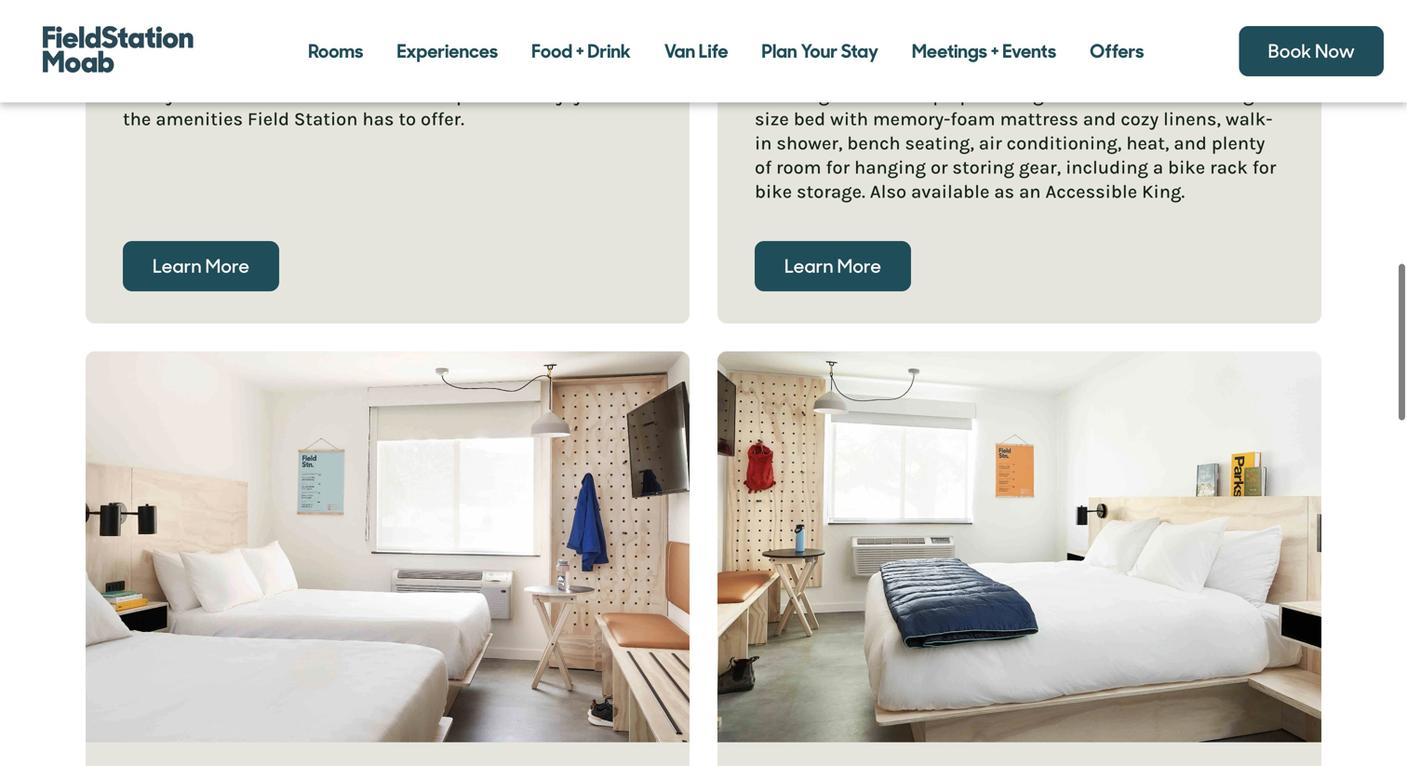 Task type: vqa. For each thing, say whether or not it's contained in the screenshot.
mattress
yes



Task type: describe. For each thing, give the bounding box(es) containing it.
as
[[995, 181, 1015, 203]]

plan your stay link
[[745, 23, 896, 79]]

enjoy
[[537, 84, 583, 106]]

or
[[931, 156, 948, 178]]

rooms up with
[[835, 84, 894, 106]]

book now
[[1269, 39, 1356, 63]]

home
[[208, 84, 257, 106]]

walk-
[[1226, 108, 1273, 130]]

learn for our
[[785, 254, 834, 278]]

1 horizontal spatial van
[[374, 84, 406, 106]]

learn for posts
[[153, 254, 202, 278]]

king rooms our king rooms sleep up to two guests and feature a king- size bed with memory-foam mattress and cozy linens, walk- in shower, bench seating, air conditioning, heat, and plenty of room for hanging or storing gear, including a bike rack for bike storage. also available as an accessible king.
[[755, 31, 1277, 203]]

storing
[[953, 156, 1015, 178]]

book
[[1269, 39, 1312, 63]]

1 horizontal spatial of
[[614, 84, 631, 106]]

memory-
[[873, 108, 951, 130]]

guests
[[1034, 84, 1092, 106]]

has
[[363, 108, 394, 130]]

1 vertical spatial king
[[790, 84, 830, 106]]

conditioning,
[[1007, 132, 1122, 154]]

learn more link for our
[[757, 243, 910, 290]]

0 horizontal spatial bike
[[755, 181, 793, 203]]

air
[[979, 132, 1003, 154]]

hanging
[[855, 156, 927, 178]]

spots
[[447, 84, 495, 106]]

also
[[870, 181, 907, 203]]

experiences link
[[380, 23, 515, 79]]

offers
[[1091, 39, 1145, 63]]

1 horizontal spatial life
[[411, 84, 442, 106]]

book now link
[[1240, 26, 1385, 76]]

in inside king rooms our king rooms sleep up to two guests and feature a king- size bed with memory-foam mattress and cozy linens, walk- in shower, bench seating, air conditioning, heat, and plenty of room for hanging or storing gear, including a bike rack for bike storage. also available as an accessible king.
[[755, 132, 772, 154]]

0 horizontal spatial of
[[320, 84, 337, 106]]

one
[[284, 84, 315, 106]]

your
[[166, 84, 204, 106]]

and up cozy
[[1097, 84, 1130, 106]]

van life posts park your home in one of our van life spots and enjoy all of the amenities field station has to offer.
[[123, 31, 631, 130]]

sleep
[[899, 84, 944, 106]]

seating,
[[906, 132, 975, 154]]

1 for from the left
[[826, 156, 850, 178]]

0 vertical spatial king
[[755, 31, 823, 75]]

to inside van life posts park your home in one of our van life spots and enjoy all of the amenities field station has to offer.
[[399, 108, 416, 130]]

storage.
[[797, 181, 866, 203]]

an
[[1020, 181, 1042, 203]]

your
[[801, 39, 838, 63]]

amenities
[[156, 108, 243, 130]]

food + drink link
[[515, 23, 648, 79]]

station
[[294, 108, 358, 130]]

van for van life
[[665, 39, 696, 63]]

with
[[831, 108, 869, 130]]

plan
[[762, 39, 798, 63]]

rooms inside rooms link
[[308, 39, 364, 63]]

now
[[1316, 39, 1356, 63]]

two
[[998, 84, 1029, 106]]

room
[[777, 156, 822, 178]]

king.
[[1143, 181, 1186, 203]]



Task type: locate. For each thing, give the bounding box(es) containing it.
meetings
[[913, 39, 988, 63]]

of
[[320, 84, 337, 106], [614, 84, 631, 106], [755, 156, 772, 178]]

and left cozy
[[1084, 108, 1117, 130]]

accessible
[[1046, 181, 1138, 203]]

1 horizontal spatial to
[[976, 84, 994, 106]]

more
[[205, 254, 249, 278], [838, 254, 882, 278]]

stay
[[842, 39, 879, 63]]

shower,
[[777, 132, 843, 154]]

bench
[[848, 132, 901, 154]]

1 vertical spatial in
[[755, 132, 772, 154]]

1 horizontal spatial learn more link
[[757, 243, 910, 290]]

rooms up 'sleep'
[[829, 31, 934, 75]]

in inside van life posts park your home in one of our van life spots and enjoy all of the amenities field station has to offer.
[[262, 84, 279, 106]]

available
[[912, 181, 990, 203]]

in down size
[[755, 132, 772, 154]]

van
[[123, 31, 181, 75], [665, 39, 696, 63], [374, 84, 406, 106]]

events
[[1003, 39, 1057, 63]]

bed
[[794, 108, 826, 130]]

plan your stay
[[762, 39, 879, 63]]

for up the storage.
[[826, 156, 850, 178]]

experiences
[[397, 39, 498, 63]]

a up king.
[[1154, 156, 1164, 178]]

of up 'station'
[[320, 84, 337, 106]]

learn
[[153, 254, 202, 278], [785, 254, 834, 278]]

0 horizontal spatial to
[[399, 108, 416, 130]]

0 horizontal spatial learn
[[153, 254, 202, 278]]

king room at field station moab image
[[718, 351, 1322, 743]]

1 horizontal spatial bike
[[1169, 156, 1206, 178]]

0 horizontal spatial in
[[262, 84, 279, 106]]

0 vertical spatial bike
[[1169, 156, 1206, 178]]

foam
[[951, 108, 996, 130]]

0 vertical spatial a
[[1201, 84, 1212, 106]]

1 learn from the left
[[153, 254, 202, 278]]

king up our at the top right of page
[[755, 31, 823, 75]]

for
[[826, 156, 850, 178], [1253, 156, 1277, 178]]

0 horizontal spatial learn more link
[[125, 243, 277, 290]]

of right 'all'
[[614, 84, 631, 106]]

life up offer.
[[411, 84, 442, 106]]

to right the 'has' on the top left
[[399, 108, 416, 130]]

1 more from the left
[[205, 254, 249, 278]]

and
[[499, 84, 532, 106], [1097, 84, 1130, 106], [1084, 108, 1117, 130], [1174, 132, 1208, 154]]

1 + from the left
[[576, 39, 584, 63]]

0 horizontal spatial van
[[123, 31, 181, 75]]

in up field
[[262, 84, 279, 106]]

+ right food
[[576, 39, 584, 63]]

mattress
[[1001, 108, 1079, 130]]

a
[[1201, 84, 1212, 106], [1154, 156, 1164, 178]]

cozy
[[1121, 108, 1159, 130]]

+ left events
[[991, 39, 1000, 63]]

rooms
[[829, 31, 934, 75], [308, 39, 364, 63], [835, 84, 894, 106]]

+ for events
[[991, 39, 1000, 63]]

van life
[[665, 39, 729, 63]]

in
[[262, 84, 279, 106], [755, 132, 772, 154]]

posts
[[249, 31, 333, 75]]

up
[[949, 84, 971, 106]]

0 horizontal spatial life
[[188, 31, 243, 75]]

drink
[[588, 39, 631, 63]]

meetings + events
[[913, 39, 1057, 63]]

learn more for our
[[785, 254, 882, 278]]

1 vertical spatial bike
[[755, 181, 793, 203]]

for right rack
[[1253, 156, 1277, 178]]

bike up king.
[[1169, 156, 1206, 178]]

0 horizontal spatial for
[[826, 156, 850, 178]]

0 vertical spatial to
[[976, 84, 994, 106]]

van right drink
[[665, 39, 696, 63]]

2 horizontal spatial of
[[755, 156, 772, 178]]

2 learn from the left
[[785, 254, 834, 278]]

king up bed
[[790, 84, 830, 106]]

to
[[976, 84, 994, 106], [399, 108, 416, 130]]

park
[[123, 84, 162, 106]]

learn more for posts
[[153, 254, 249, 278]]

of left the room
[[755, 156, 772, 178]]

rooms up our
[[308, 39, 364, 63]]

0 horizontal spatial more
[[205, 254, 249, 278]]

food + drink
[[532, 39, 631, 63]]

life
[[188, 31, 243, 75], [699, 39, 729, 63], [411, 84, 442, 106]]

rack
[[1211, 156, 1249, 178]]

1 horizontal spatial for
[[1253, 156, 1277, 178]]

king
[[755, 31, 823, 75], [790, 84, 830, 106]]

1 learn more link from the left
[[125, 243, 277, 290]]

life left plan
[[699, 39, 729, 63]]

offer.
[[421, 108, 465, 130]]

to right up
[[976, 84, 994, 106]]

a up linens,
[[1201, 84, 1212, 106]]

van for van life posts park your home in one of our van life spots and enjoy all of the amenities field station has to offer.
[[123, 31, 181, 75]]

+
[[576, 39, 584, 63], [991, 39, 1000, 63]]

including
[[1066, 156, 1149, 178]]

meetings + events link
[[896, 23, 1074, 79]]

1 learn more from the left
[[153, 254, 249, 278]]

0 vertical spatial in
[[262, 84, 279, 106]]

0 horizontal spatial learn more
[[153, 254, 249, 278]]

1 vertical spatial to
[[399, 108, 416, 130]]

1 horizontal spatial more
[[838, 254, 882, 278]]

and left enjoy
[[499, 84, 532, 106]]

linens,
[[1164, 108, 1222, 130]]

bike down the room
[[755, 181, 793, 203]]

gear,
[[1020, 156, 1062, 178]]

field
[[248, 108, 290, 130]]

our
[[755, 84, 786, 106]]

1 vertical spatial a
[[1154, 156, 1164, 178]]

double room image
[[86, 351, 690, 743]]

0 horizontal spatial +
[[576, 39, 584, 63]]

more for our
[[838, 254, 882, 278]]

2 horizontal spatial van
[[665, 39, 696, 63]]

1 horizontal spatial a
[[1201, 84, 1212, 106]]

1 horizontal spatial +
[[991, 39, 1000, 63]]

learn more
[[153, 254, 249, 278], [785, 254, 882, 278]]

1 horizontal spatial in
[[755, 132, 772, 154]]

more for posts
[[205, 254, 249, 278]]

+ for drink
[[576, 39, 584, 63]]

van up the 'has' on the top left
[[374, 84, 406, 106]]

all
[[588, 84, 609, 106]]

2 for from the left
[[1253, 156, 1277, 178]]

our
[[341, 84, 370, 106]]

2 + from the left
[[991, 39, 1000, 63]]

van up park on the top of page
[[123, 31, 181, 75]]

to inside king rooms our king rooms sleep up to two guests and feature a king- size bed with memory-foam mattress and cozy linens, walk- in shower, bench seating, air conditioning, heat, and plenty of room for hanging or storing gear, including a bike rack for bike storage. also available as an accessible king.
[[976, 84, 994, 106]]

0 horizontal spatial a
[[1154, 156, 1164, 178]]

and inside van life posts park your home in one of our van life spots and enjoy all of the amenities field station has to offer.
[[499, 84, 532, 106]]

feature
[[1135, 84, 1197, 106]]

van life link
[[648, 23, 745, 79]]

2 learn more link from the left
[[757, 243, 910, 290]]

life for van life
[[699, 39, 729, 63]]

offers link
[[1074, 23, 1162, 79]]

2 horizontal spatial life
[[699, 39, 729, 63]]

life for van life posts park your home in one of our van life spots and enjoy all of the amenities field station has to offer.
[[188, 31, 243, 75]]

size
[[755, 108, 789, 130]]

2 more from the left
[[838, 254, 882, 278]]

rooms link
[[292, 23, 380, 79]]

and down linens,
[[1174, 132, 1208, 154]]

learn more link for posts
[[125, 243, 277, 290]]

heat,
[[1127, 132, 1170, 154]]

bike
[[1169, 156, 1206, 178], [755, 181, 793, 203]]

1 horizontal spatial learn
[[785, 254, 834, 278]]

king-
[[1216, 84, 1262, 106]]

plenty
[[1212, 132, 1266, 154]]

learn more link
[[125, 243, 277, 290], [757, 243, 910, 290]]

2 learn more from the left
[[785, 254, 882, 278]]

of inside king rooms our king rooms sleep up to two guests and feature a king- size bed with memory-foam mattress and cozy linens, walk- in shower, bench seating, air conditioning, heat, and plenty of room for hanging or storing gear, including a bike rack for bike storage. also available as an accessible king.
[[755, 156, 772, 178]]

life up home
[[188, 31, 243, 75]]

van inside van life link
[[665, 39, 696, 63]]

food
[[532, 39, 573, 63]]

the
[[123, 108, 151, 130]]

1 horizontal spatial learn more
[[785, 254, 882, 278]]



